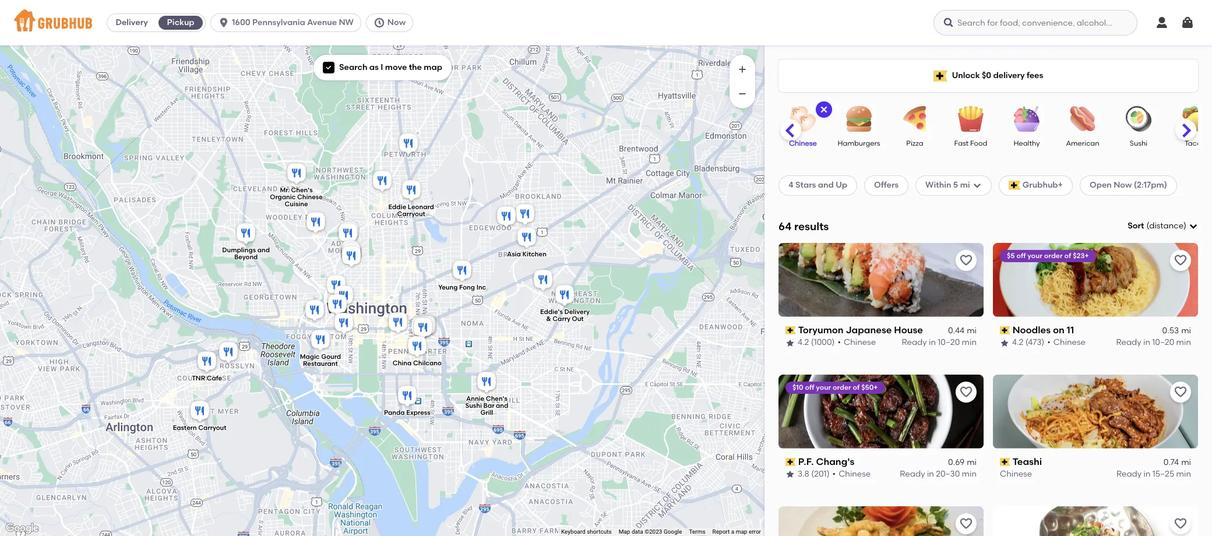 Task type: describe. For each thing, give the bounding box(es) containing it.
©2023
[[645, 529, 663, 535]]

bombay street food 3 image
[[340, 244, 363, 270]]

pizza image
[[895, 106, 936, 132]]

panda express
[[384, 410, 431, 417]]

• for on
[[1048, 338, 1051, 348]]

of for on
[[1065, 252, 1072, 260]]

asia
[[507, 251, 521, 258]]

save this restaurant image for save this restaurant button corresponding to magic gourd restaurant logo at the right
[[960, 517, 974, 531]]

dumplings
[[222, 247, 256, 254]]

japanese
[[846, 325, 892, 336]]

in for japanese
[[929, 338, 936, 348]]

i
[[381, 62, 383, 72]]

terms link
[[689, 529, 706, 535]]

city lights of china image
[[338, 220, 361, 245]]

panda chinese restaurant image
[[532, 268, 555, 294]]

healthy image
[[1007, 106, 1048, 132]]

mi for p.f. chang's
[[967, 458, 977, 468]]

toryumon japanese house
[[799, 325, 923, 336]]

toryumon japanese house image
[[332, 311, 356, 337]]

10–20 for noodles on 11
[[1153, 338, 1175, 348]]

panda
[[384, 410, 405, 417]]

order for chang's
[[833, 383, 852, 392]]

chen's for chinese
[[291, 186, 313, 194]]

pickup
[[167, 17, 195, 27]]

your for noodles
[[1028, 252, 1043, 260]]

distance
[[1150, 221, 1184, 231]]

off for noodles
[[1017, 252, 1026, 260]]

results
[[795, 220, 829, 233]]

4.2 (473)
[[1013, 338, 1045, 348]]

delivery inside eddie's delivery & carry out
[[565, 309, 590, 316]]

0 vertical spatial map
[[424, 62, 443, 72]]

chinatown garden image
[[409, 315, 433, 341]]

(
[[1147, 221, 1150, 231]]

ready for chang's
[[900, 469, 926, 479]]

chinese down chang's
[[839, 469, 871, 479]]

open
[[1090, 180, 1112, 190]]

keyboard shortcuts
[[561, 529, 612, 535]]

up
[[836, 180, 848, 190]]

wok & roll (chinatown) image
[[412, 316, 435, 342]]

$23+
[[1073, 252, 1089, 260]]

leonard
[[408, 203, 434, 211]]

mi for noodles on 11
[[1182, 326, 1192, 336]]

jackey cafe image
[[411, 314, 434, 339]]

10–20 for toryumon japanese house
[[938, 338, 960, 348]]

1600 pennsylvania avenue nw button
[[211, 13, 366, 32]]

noodles
[[1013, 325, 1051, 336]]

4.2 for noodles on 11
[[1013, 338, 1024, 348]]

chilcano
[[413, 360, 442, 367]]

food
[[971, 139, 988, 148]]

restaurant
[[303, 360, 338, 368]]

1 fish 2 fish image
[[303, 299, 326, 324]]

teashi
[[1013, 456, 1043, 467]]

teashi logo image
[[993, 375, 1199, 449]]

magic gourd restaurant
[[300, 353, 341, 368]]

4 stars and up
[[789, 180, 848, 190]]

order for on
[[1045, 252, 1063, 260]]

eddie leonard carryout image
[[400, 178, 423, 204]]

bar
[[484, 402, 495, 410]]

as
[[370, 62, 379, 72]]

save this restaurant image for save this restaurant button for china chilcano logo
[[1174, 517, 1188, 531]]

out
[[572, 316, 584, 323]]

min for chang's
[[962, 469, 977, 479]]

magic
[[300, 353, 320, 361]]

0.44 mi
[[949, 326, 977, 336]]

toryumon
[[799, 325, 844, 336]]

report a map error link
[[713, 529, 761, 535]]

unlock $0 delivery fees
[[952, 70, 1044, 80]]

subscription pass image for teashi
[[1000, 458, 1011, 466]]

china chilcano image
[[406, 335, 429, 360]]

mi for toryumon japanese house
[[967, 326, 977, 336]]

chinese down toryumon japanese house
[[844, 338, 876, 348]]

dumplings and beyond image
[[234, 222, 258, 247]]

min for japanese
[[962, 338, 977, 348]]

grubhub plus flag logo image for unlock $0 delivery fees
[[934, 70, 948, 81]]

svg image inside field
[[1189, 222, 1199, 231]]

china
[[393, 360, 412, 367]]

tnr cafe image
[[195, 350, 219, 375]]

mi for teashi
[[1182, 458, 1192, 468]]

delivery
[[994, 70, 1025, 80]]

save this restaurant button for china chilcano logo
[[1171, 513, 1192, 534]]

chinaworld image
[[495, 205, 518, 230]]

cafe
[[207, 375, 222, 382]]

5
[[954, 180, 959, 190]]

tnr
[[192, 375, 205, 382]]

mr. chen's organic chinese cuisine image
[[285, 161, 308, 187]]

0.44
[[949, 326, 965, 336]]

carryout inside mr. chen's organic chinese cuisine eddie leonard carryout
[[397, 210, 426, 218]]

beyond
[[234, 254, 258, 261]]

pickup button
[[156, 13, 205, 32]]

gourd
[[321, 353, 341, 361]]

yeung fong inc image
[[451, 259, 474, 285]]

• chinese for on
[[1048, 338, 1086, 348]]

eastern
[[173, 424, 197, 432]]

3.8 (201)
[[798, 469, 830, 479]]

dannie's carry-out image
[[397, 132, 420, 157]]

grubhub plus flag logo image for grubhub+
[[1009, 181, 1021, 190]]

kitchen
[[523, 251, 547, 258]]

noodles on 11
[[1013, 325, 1075, 336]]

full kee image
[[415, 314, 438, 340]]

1 vertical spatial now
[[1114, 180, 1133, 190]]

map region
[[0, 0, 817, 536]]

mr.
[[280, 186, 290, 194]]

report a map error
[[713, 529, 761, 535]]

ready in 10–20 min for 11
[[1117, 338, 1192, 348]]

eddie's delivery & carry out image
[[553, 283, 577, 309]]

svg image for now
[[374, 17, 385, 29]]

china boy image
[[414, 312, 437, 338]]

eddie's cafe image
[[304, 210, 328, 236]]

star icon image for p.f. chang's
[[786, 470, 795, 479]]

chinese inside mr. chen's organic chinese cuisine eddie leonard carryout
[[297, 193, 323, 201]]

fast
[[955, 139, 969, 148]]

china chilcano
[[393, 360, 442, 367]]

save this restaurant button for magic gourd restaurant logo at the right
[[956, 513, 977, 534]]

within
[[926, 180, 952, 190]]

(201)
[[812, 469, 830, 479]]

save this restaurant button for the toryumon japanese house logo
[[956, 250, 977, 271]]

terms
[[689, 529, 706, 535]]

fong
[[459, 284, 475, 291]]

svg image for search as i move the map
[[325, 64, 332, 71]]

(1000)
[[811, 338, 835, 348]]

the
[[409, 62, 422, 72]]

save this restaurant image for save this restaurant button related to teashi logo
[[1174, 385, 1188, 399]]

healthy
[[1014, 139, 1040, 148]]

svg image for 1600 pennsylvania avenue nw
[[218, 17, 230, 29]]

carry
[[553, 316, 571, 323]]

magic gourd restaurant image
[[309, 328, 332, 354]]

• for japanese
[[838, 338, 841, 348]]

• chinese for japanese
[[838, 338, 876, 348]]

eastern carry out image
[[340, 241, 363, 267]]

save this restaurant image for p.f. chang's
[[960, 385, 974, 399]]

a
[[732, 529, 735, 535]]

1 vertical spatial carryout
[[198, 424, 227, 432]]

Search for food, convenience, alcohol... search field
[[934, 10, 1138, 36]]

• chinese for chang's
[[833, 469, 871, 479]]

china chilcano logo image
[[993, 506, 1199, 536]]

chinese image
[[783, 106, 824, 132]]

none field containing sort
[[1128, 220, 1199, 232]]

cuisine
[[285, 200, 308, 208]]

fees
[[1027, 70, 1044, 80]]

annie
[[466, 395, 485, 403]]

4
[[789, 180, 794, 190]]

of for chang's
[[853, 383, 860, 392]]

ready for on
[[1117, 338, 1142, 348]]

min down 0.74 mi
[[1177, 469, 1192, 479]]

4.2 (1000)
[[798, 338, 835, 348]]

20–30
[[936, 469, 960, 479]]

report
[[713, 529, 730, 535]]

in for on
[[1144, 338, 1151, 348]]

delivery inside button
[[116, 17, 148, 27]]

teashi image
[[332, 284, 356, 310]]

panda express image
[[396, 384, 419, 410]]



Task type: vqa. For each thing, say whether or not it's contained in the screenshot.
Offers
yes



Task type: locate. For each thing, give the bounding box(es) containing it.
1 10–20 from the left
[[938, 338, 960, 348]]

1 vertical spatial order
[[833, 383, 852, 392]]

your right $10
[[816, 383, 831, 392]]

now
[[388, 17, 406, 27], [1114, 180, 1133, 190]]

chang's
[[817, 456, 855, 467]]

mi
[[961, 180, 970, 190], [967, 326, 977, 336], [1182, 326, 1192, 336], [967, 458, 977, 468], [1182, 458, 1192, 468]]

0 vertical spatial of
[[1065, 252, 1072, 260]]

1 horizontal spatial ready in 10–20 min
[[1117, 338, 1192, 348]]

chen's for bar
[[486, 395, 508, 403]]

eddie's delivery & carry out
[[540, 309, 590, 323]]

ready for japanese
[[902, 338, 927, 348]]

min down 0.53 mi
[[1177, 338, 1192, 348]]

1 vertical spatial save this restaurant image
[[960, 385, 974, 399]]

11
[[1067, 325, 1075, 336]]

2 horizontal spatial and
[[818, 180, 834, 190]]

0 horizontal spatial •
[[833, 469, 836, 479]]

annie chen's sushi bar and grill
[[466, 395, 509, 417]]

(2:17pm)
[[1134, 180, 1168, 190]]

0 horizontal spatial delivery
[[116, 17, 148, 27]]

order left $50+
[[833, 383, 852, 392]]

1 vertical spatial subscription pass image
[[786, 458, 796, 466]]

1 horizontal spatial and
[[496, 402, 509, 410]]

1 horizontal spatial now
[[1114, 180, 1133, 190]]

0 vertical spatial order
[[1045, 252, 1063, 260]]

mi right 0.53
[[1182, 326, 1192, 336]]

0 vertical spatial delivery
[[116, 17, 148, 27]]

subscription pass image
[[786, 327, 796, 335], [786, 458, 796, 466]]

star icon image left 3.8
[[786, 470, 795, 479]]

your right $5 at the right top of page
[[1028, 252, 1043, 260]]

$10 off your order of $50+
[[793, 383, 878, 392]]

chen's up grill in the left bottom of the page
[[486, 395, 508, 403]]

2 vertical spatial and
[[496, 402, 509, 410]]

min for on
[[1177, 338, 1192, 348]]

4.2 left (473)
[[1013, 338, 1024, 348]]

0 horizontal spatial order
[[833, 383, 852, 392]]

your for p.f.
[[816, 383, 831, 392]]

toryumon japanese house - arlington image
[[217, 340, 240, 366]]

0 horizontal spatial and
[[257, 247, 270, 254]]

svg image left "1600"
[[218, 17, 230, 29]]

sushi left "bar"
[[466, 402, 482, 410]]

subscription pass image
[[1000, 327, 1011, 335], [1000, 458, 1011, 466]]

map
[[619, 529, 630, 535]]

• for chang's
[[833, 469, 836, 479]]

subscription pass image for noodles on 11
[[1000, 327, 1011, 335]]

chinese right mr.
[[297, 193, 323, 201]]

0 horizontal spatial ready in 10–20 min
[[902, 338, 977, 348]]

sammy carry out image
[[514, 202, 537, 228]]

tacos image
[[1175, 106, 1213, 132]]

open now (2:17pm)
[[1090, 180, 1168, 190]]

0 horizontal spatial sushi
[[466, 402, 482, 410]]

carryout down eddie leonard carryout image
[[397, 210, 426, 218]]

1 subscription pass image from the top
[[786, 327, 796, 335]]

svg image inside the now button
[[374, 17, 385, 29]]

hamburgers
[[838, 139, 881, 148]]

star icon image for noodles on 11
[[1000, 338, 1010, 348]]

now right open
[[1114, 180, 1133, 190]]

1 horizontal spatial sushi
[[1130, 139, 1148, 148]]

• right (1000)
[[838, 338, 841, 348]]

now up move
[[388, 17, 406, 27]]

american
[[1067, 139, 1100, 148]]

• chinese
[[838, 338, 876, 348], [1048, 338, 1086, 348], [833, 469, 871, 479]]

and right dumplings
[[257, 247, 270, 254]]

google
[[664, 529, 682, 535]]

star icon image left 4.2 (1000)
[[786, 338, 795, 348]]

min
[[962, 338, 977, 348], [1177, 338, 1192, 348], [962, 469, 977, 479], [1177, 469, 1192, 479]]

min down "0.69 mi"
[[962, 469, 977, 479]]

map right the a
[[736, 529, 748, 535]]

1 vertical spatial map
[[736, 529, 748, 535]]

svg image right the )
[[1189, 222, 1199, 231]]

keyboard
[[561, 529, 586, 535]]

data
[[632, 529, 643, 535]]

1 horizontal spatial of
[[1065, 252, 1072, 260]]

star icon image left 4.2 (473)
[[1000, 338, 1010, 348]]

1 horizontal spatial grubhub plus flag logo image
[[1009, 181, 1021, 190]]

and inside dumplings and beyond
[[257, 247, 270, 254]]

0 horizontal spatial grubhub plus flag logo image
[[934, 70, 948, 81]]

1 vertical spatial chen's
[[486, 395, 508, 403]]

• chinese down 11 at the bottom of page
[[1048, 338, 1086, 348]]

main navigation navigation
[[0, 0, 1213, 45]]

tnr cafe
[[192, 375, 222, 382]]

magic gourd restaurant logo image
[[779, 506, 984, 536]]

2 ready in 10–20 min from the left
[[1117, 338, 1192, 348]]

inc
[[477, 284, 486, 291]]

1 subscription pass image from the top
[[1000, 327, 1011, 335]]

offers
[[875, 180, 899, 190]]

svg image left search
[[325, 64, 332, 71]]

1 vertical spatial and
[[257, 247, 270, 254]]

mi right 0.69
[[967, 458, 977, 468]]

svg image
[[1156, 16, 1170, 30], [1181, 16, 1195, 30], [943, 17, 955, 29], [820, 105, 829, 114], [973, 181, 982, 190]]

keyboard shortcuts button
[[561, 528, 612, 536]]

johnny's carryout image
[[371, 169, 394, 195]]

noodles on 11 image
[[387, 311, 410, 336]]

0 vertical spatial grubhub plus flag logo image
[[934, 70, 948, 81]]

peking garden image
[[339, 239, 363, 265]]

mi right 0.44
[[967, 326, 977, 336]]

grubhub plus flag logo image left unlock
[[934, 70, 948, 81]]

0 vertical spatial save this restaurant image
[[1174, 253, 1188, 267]]

search
[[339, 62, 368, 72]]

1600 pennsylvania avenue nw
[[232, 17, 354, 27]]

eastern carryout image
[[188, 399, 212, 425]]

subscription pass image left teashi
[[1000, 458, 1011, 466]]

plus icon image
[[737, 64, 749, 75]]

0 horizontal spatial now
[[388, 17, 406, 27]]

1 vertical spatial of
[[853, 383, 860, 392]]

now inside button
[[388, 17, 406, 27]]

mi right 0.74
[[1182, 458, 1192, 468]]

0.74
[[1164, 458, 1180, 468]]

0 horizontal spatial chen's
[[291, 186, 313, 194]]

0 vertical spatial subscription pass image
[[786, 327, 796, 335]]

$5
[[1007, 252, 1015, 260]]

your
[[1028, 252, 1043, 260], [816, 383, 831, 392]]

unlock
[[952, 70, 980, 80]]

4.2 left (1000)
[[798, 338, 809, 348]]

new dynasty image
[[325, 273, 348, 299]]

2 4.2 from the left
[[1013, 338, 1024, 348]]

1 horizontal spatial 10–20
[[1153, 338, 1175, 348]]

grubhub plus flag logo image
[[934, 70, 948, 81], [1009, 181, 1021, 190]]

1 horizontal spatial 4.2
[[1013, 338, 1024, 348]]

delivery right eddie's
[[565, 309, 590, 316]]

pizza
[[907, 139, 924, 148]]

save this restaurant button for teashi logo
[[1171, 382, 1192, 403]]

0 vertical spatial sushi
[[1130, 139, 1148, 148]]

0 vertical spatial subscription pass image
[[1000, 327, 1011, 335]]

delivery left pickup at the left top
[[116, 17, 148, 27]]

0 vertical spatial carryout
[[397, 210, 426, 218]]

1 vertical spatial grubhub plus flag logo image
[[1009, 181, 1021, 190]]

delivery button
[[107, 13, 156, 32]]

grill
[[481, 409, 493, 417]]

1 horizontal spatial •
[[838, 338, 841, 348]]

p.f.
[[799, 456, 814, 467]]

10–20 down 0.53
[[1153, 338, 1175, 348]]

yeung
[[439, 284, 458, 291]]

asia kitchen image
[[515, 226, 539, 251]]

2 horizontal spatial •
[[1048, 338, 1051, 348]]

dumplings and beyond
[[222, 247, 270, 261]]

p.f. chang's  logo image
[[779, 375, 984, 449]]

organic
[[270, 193, 296, 201]]

save this restaurant image
[[960, 253, 974, 267], [1174, 385, 1188, 399], [960, 517, 974, 531], [1174, 517, 1188, 531]]

2 subscription pass image from the top
[[786, 458, 796, 466]]

save this restaurant image for noodles on 11
[[1174, 253, 1188, 267]]

svg image
[[218, 17, 230, 29], [374, 17, 385, 29], [325, 64, 332, 71], [1189, 222, 1199, 231]]

and right "bar"
[[496, 402, 509, 410]]

ready in 10–20 min down 0.44
[[902, 338, 977, 348]]

eddie
[[389, 203, 407, 211]]

0 horizontal spatial save this restaurant image
[[960, 385, 974, 399]]

1 horizontal spatial chen's
[[486, 395, 508, 403]]

1 vertical spatial subscription pass image
[[1000, 458, 1011, 466]]

of left $50+
[[853, 383, 860, 392]]

ready in 10–20 min
[[902, 338, 977, 348], [1117, 338, 1192, 348]]

order
[[1045, 252, 1063, 260], [833, 383, 852, 392]]

1 vertical spatial delivery
[[565, 309, 590, 316]]

save this restaurant image for save this restaurant button corresponding to the toryumon japanese house logo
[[960, 253, 974, 267]]

yeung fong inc
[[439, 284, 486, 291]]

1 horizontal spatial save this restaurant image
[[1174, 253, 1188, 267]]

0.74 mi
[[1164, 458, 1192, 468]]

chinese down 11 at the bottom of page
[[1054, 338, 1086, 348]]

within 5 mi
[[926, 180, 970, 190]]

1 horizontal spatial your
[[1028, 252, 1043, 260]]

map
[[424, 62, 443, 72], [736, 529, 748, 535]]

64 results
[[779, 220, 829, 233]]

chinese down teashi
[[1000, 469, 1033, 479]]

mi right 5
[[961, 180, 970, 190]]

and inside annie chen's sushi bar and grill
[[496, 402, 509, 410]]

1 horizontal spatial delivery
[[565, 309, 590, 316]]

sharetea dc chinatown image
[[414, 314, 437, 340]]

0 horizontal spatial of
[[853, 383, 860, 392]]

tacos
[[1185, 139, 1205, 148]]

0.53
[[1163, 326, 1180, 336]]

delivery
[[116, 17, 148, 27], [565, 309, 590, 316]]

star icon image for toryumon japanese house
[[786, 338, 795, 348]]

0.69 mi
[[949, 458, 977, 468]]

subscription pass image for toryumon japanese house
[[786, 327, 796, 335]]

now button
[[366, 13, 418, 32]]

off for p.f.
[[805, 383, 815, 392]]

google image
[[3, 521, 41, 536]]

0 horizontal spatial carryout
[[198, 424, 227, 432]]

• down noodles on 11
[[1048, 338, 1051, 348]]

0.69
[[949, 458, 965, 468]]

$5 off your order of $23+
[[1007, 252, 1089, 260]]

ready in 10–20 min down 0.53
[[1117, 338, 1192, 348]]

10–20 down 0.44
[[938, 338, 960, 348]]

0 horizontal spatial 4.2
[[798, 338, 809, 348]]

2 subscription pass image from the top
[[1000, 458, 1011, 466]]

american image
[[1063, 106, 1104, 132]]

isshin asian bistro (originally wok and roll 18th st nw) image
[[336, 222, 360, 247]]

hamburgers image
[[839, 106, 880, 132]]

mr. chen's organic chinese cuisine eddie leonard carryout
[[270, 186, 434, 218]]

0 vertical spatial now
[[388, 17, 406, 27]]

fast food image
[[951, 106, 992, 132]]

0 horizontal spatial map
[[424, 62, 443, 72]]

pennsylvania
[[252, 17, 305, 27]]

fast food
[[955, 139, 988, 148]]

(473)
[[1026, 338, 1045, 348]]

svg image inside 1600 pennsylvania avenue nw button
[[218, 17, 230, 29]]

svg image right nw
[[374, 17, 385, 29]]

1 ready in 10–20 min from the left
[[902, 338, 977, 348]]

0 horizontal spatial your
[[816, 383, 831, 392]]

0 vertical spatial your
[[1028, 252, 1043, 260]]

in for chang's
[[928, 469, 934, 479]]

1 vertical spatial your
[[816, 383, 831, 392]]

min down 0.44 mi at the right bottom of page
[[962, 338, 977, 348]]

house
[[895, 325, 923, 336]]

in
[[929, 338, 936, 348], [1144, 338, 1151, 348], [928, 469, 934, 479], [1144, 469, 1151, 479]]

• chinese down chang's
[[833, 469, 871, 479]]

grubhub plus flag logo image left grubhub+
[[1009, 181, 1021, 190]]

1 horizontal spatial carryout
[[397, 210, 426, 218]]

1 horizontal spatial off
[[1017, 252, 1026, 260]]

minus icon image
[[737, 88, 749, 100]]

order left $23+
[[1045, 252, 1063, 260]]

chinese
[[790, 139, 817, 148], [297, 193, 323, 201], [844, 338, 876, 348], [1054, 338, 1086, 348], [839, 469, 871, 479], [1000, 469, 1033, 479]]

0 vertical spatial and
[[818, 180, 834, 190]]

stars
[[796, 180, 816, 190]]

• chinese down toryumon japanese house
[[838, 338, 876, 348]]

ready in 20–30 min
[[900, 469, 977, 479]]

save this restaurant image
[[1174, 253, 1188, 267], [960, 385, 974, 399]]

shortcuts
[[587, 529, 612, 535]]

2 10–20 from the left
[[1153, 338, 1175, 348]]

subscription pass image left p.f.
[[786, 458, 796, 466]]

subscription pass image left toryumon
[[786, 327, 796, 335]]

0.53 mi
[[1163, 326, 1192, 336]]

1 vertical spatial off
[[805, 383, 815, 392]]

grubhub+
[[1023, 180, 1063, 190]]

chinese down chinese image
[[790, 139, 817, 148]]

subscription pass image for p.f. chang's
[[786, 458, 796, 466]]

annie chen's sushi bar and grill image
[[475, 370, 498, 396]]

toryumon japanese house logo image
[[779, 243, 984, 317]]

None field
[[1128, 220, 1199, 232]]

1 4.2 from the left
[[798, 338, 809, 348]]

$10
[[793, 383, 804, 392]]

ready in 10–20 min for house
[[902, 338, 977, 348]]

p.f. chang's image
[[326, 293, 349, 318]]

sushi down sushi image
[[1130, 139, 1148, 148]]

4.2 for toryumon japanese house
[[798, 338, 809, 348]]

map data ©2023 google
[[619, 529, 682, 535]]

0 vertical spatial off
[[1017, 252, 1026, 260]]

noodles on 11 logo image
[[993, 243, 1199, 317]]

map right the
[[424, 62, 443, 72]]

sushi image
[[1119, 106, 1160, 132]]

chen's up cuisine
[[291, 186, 313, 194]]

sort ( distance )
[[1128, 221, 1187, 231]]

1 horizontal spatial map
[[736, 529, 748, 535]]

1 vertical spatial sushi
[[466, 402, 482, 410]]

15–25
[[1153, 469, 1175, 479]]

subscription pass image left noodles
[[1000, 327, 1011, 335]]

of left $23+
[[1065, 252, 1072, 260]]

carryout right eastern
[[198, 424, 227, 432]]

chen's inside mr. chen's organic chinese cuisine eddie leonard carryout
[[291, 186, 313, 194]]

chen's inside annie chen's sushi bar and grill
[[486, 395, 508, 403]]

off right $5 at the right top of page
[[1017, 252, 1026, 260]]

0 horizontal spatial 10–20
[[938, 338, 960, 348]]

• down chang's
[[833, 469, 836, 479]]

off right $10
[[805, 383, 815, 392]]

and left up at top right
[[818, 180, 834, 190]]

0 vertical spatial chen's
[[291, 186, 313, 194]]

1 horizontal spatial order
[[1045, 252, 1063, 260]]

0 horizontal spatial off
[[805, 383, 815, 392]]

sushi inside annie chen's sushi bar and grill
[[466, 402, 482, 410]]

4.2
[[798, 338, 809, 348], [1013, 338, 1024, 348]]

star icon image
[[786, 338, 795, 348], [1000, 338, 1010, 348], [786, 470, 795, 479]]



